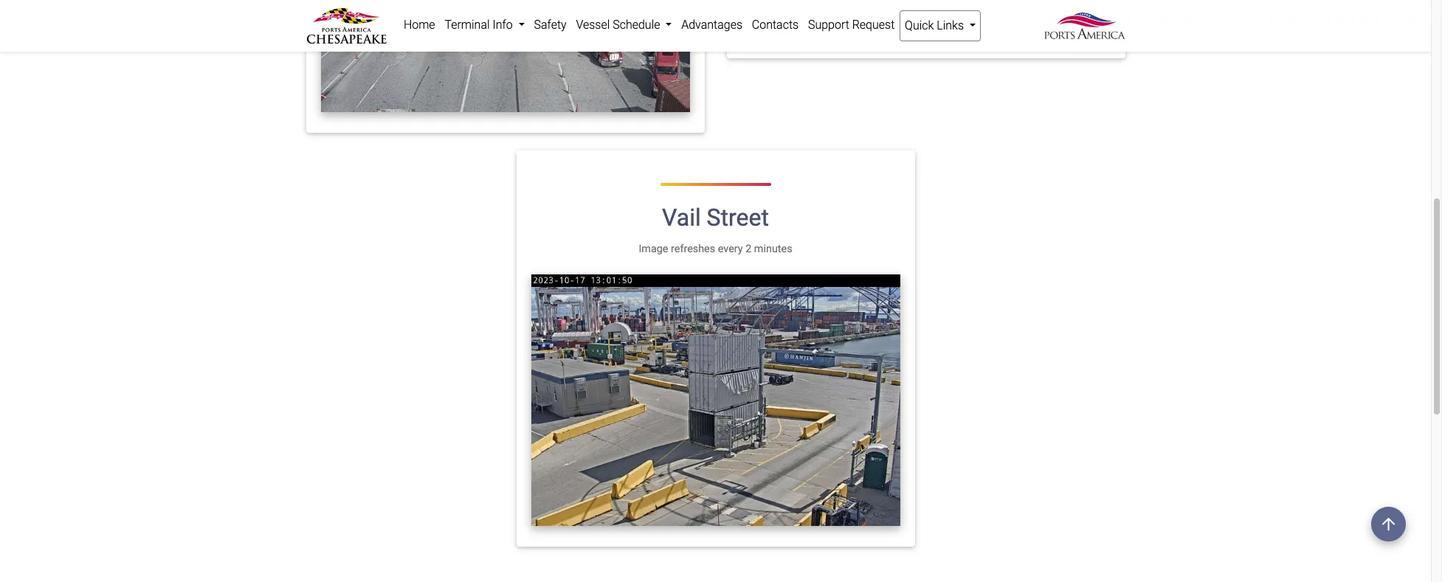Task type: locate. For each thing, give the bounding box(es) containing it.
live image image
[[321, 0, 690, 112], [796, 0, 1056, 38], [531, 275, 900, 527]]

support
[[808, 18, 850, 32]]

2
[[746, 243, 752, 255]]

advantages link
[[677, 10, 747, 40]]

minutes
[[754, 243, 793, 255]]

vail
[[662, 204, 701, 232]]

home
[[404, 18, 435, 32]]

support request link
[[804, 10, 900, 40]]

terminal
[[445, 18, 490, 32]]

image
[[639, 243, 668, 255]]

image refreshes every 2 minutes
[[639, 243, 793, 255]]

vessel schedule
[[576, 18, 663, 32]]

advantages
[[682, 18, 743, 32]]

terminal info link
[[440, 10, 529, 40]]

every
[[718, 243, 743, 255]]



Task type: vqa. For each thing, say whether or not it's contained in the screenshot.
the "Availability" within Breakbulk Availability link
no



Task type: describe. For each thing, give the bounding box(es) containing it.
quick links link
[[900, 10, 981, 41]]

schedule
[[613, 18, 660, 32]]

request
[[852, 18, 895, 32]]

contacts
[[752, 18, 799, 32]]

links
[[937, 18, 964, 32]]

street
[[707, 204, 769, 232]]

contacts link
[[747, 10, 804, 40]]

support request
[[808, 18, 895, 32]]

terminal info
[[445, 18, 516, 32]]

safety
[[534, 18, 567, 32]]

home link
[[399, 10, 440, 40]]

refreshes
[[671, 243, 715, 255]]

info
[[493, 18, 513, 32]]

safety link
[[529, 10, 571, 40]]

vail street
[[662, 204, 769, 232]]

quick
[[905, 18, 934, 32]]

quick links
[[905, 18, 967, 32]]

go to top image
[[1372, 507, 1406, 542]]

vessel schedule link
[[571, 10, 677, 40]]

vessel
[[576, 18, 610, 32]]



